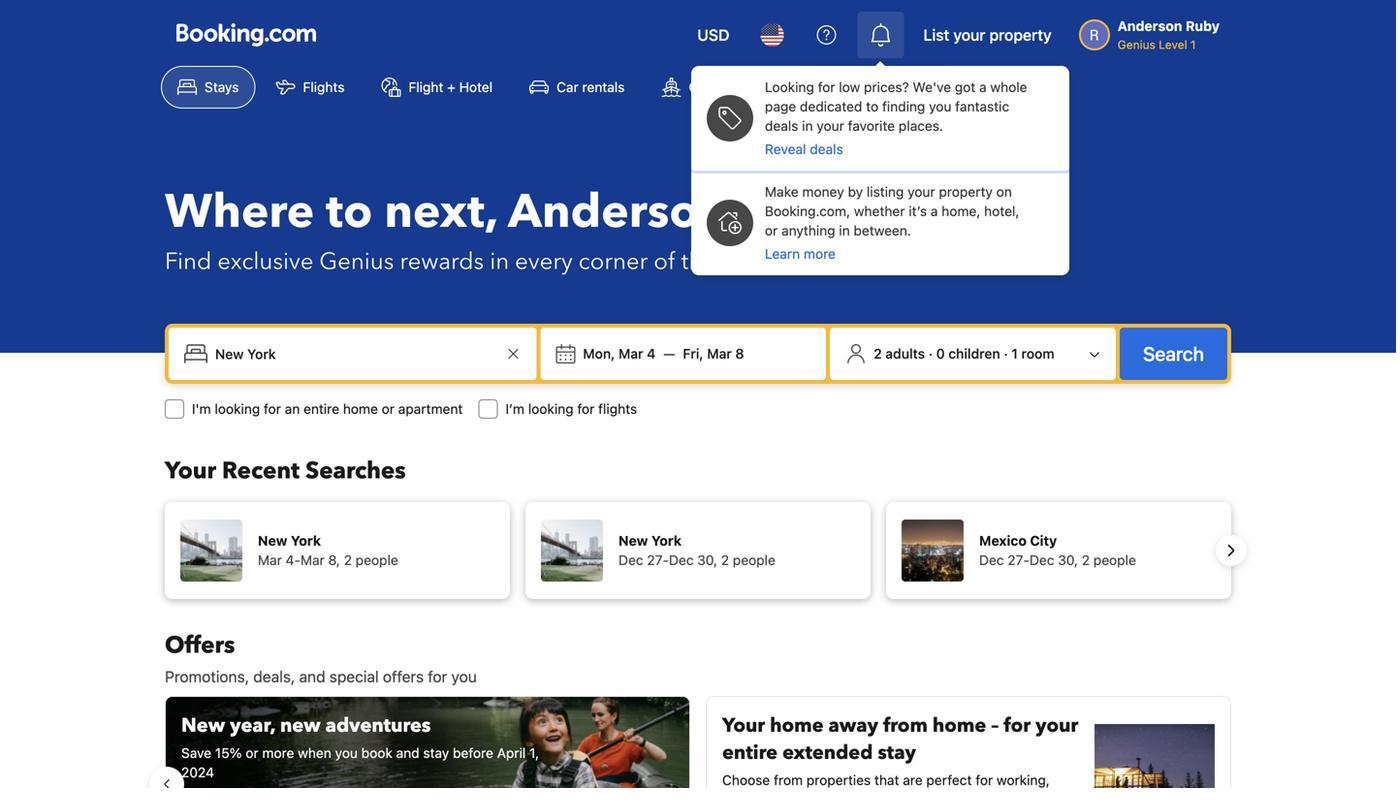 Task type: describe. For each thing, give the bounding box(es) containing it.
flights
[[303, 79, 345, 95]]

anything
[[781, 222, 835, 238]]

special
[[329, 667, 379, 686]]

anderson
[[1118, 18, 1182, 34]]

room
[[1021, 346, 1055, 362]]

offers
[[165, 630, 235, 662]]

1 inside anderson ruby genius level 1
[[1191, 38, 1196, 51]]

whole
[[990, 79, 1027, 95]]

stays
[[205, 79, 239, 95]]

flight + hotel
[[409, 79, 493, 95]]

deals,
[[253, 667, 295, 686]]

every
[[515, 246, 573, 278]]

view
[[809, 71, 839, 87]]

list
[[923, 26, 949, 44]]

your inside make money by listing your property on booking.com, whether it's a home, hotel, or anything in between. learn more
[[908, 184, 935, 200]]

mar left 4-
[[258, 552, 282, 568]]

0 horizontal spatial home
[[343, 401, 378, 417]]

in inside where to next, anderson? find exclusive genius rewards in every corner of the world!
[[490, 246, 509, 278]]

new for new
[[181, 713, 225, 739]]

notifications
[[874, 71, 951, 87]]

30, for city
[[1058, 552, 1078, 568]]

booking.com,
[[765, 203, 850, 219]]

stay inside your home away from home – for your entire extended stay
[[878, 740, 916, 766]]

money
[[802, 184, 844, 200]]

Where are you going? field
[[207, 336, 502, 371]]

adults
[[885, 346, 925, 362]]

people for mexico city dec 27-dec 30, 2 people
[[1093, 552, 1136, 568]]

you inside offers promotions, deals, and special offers for you
[[451, 667, 477, 686]]

flight
[[409, 79, 443, 95]]

0 vertical spatial property
[[989, 26, 1052, 44]]

between.
[[854, 222, 911, 238]]

you inside new year, new adventures save 15% or more when you book and stay before april 1, 2024
[[335, 745, 358, 761]]

2 inside dropdown button
[[874, 346, 882, 362]]

we've
[[913, 79, 951, 95]]

new york dec 27-dec 30, 2 people
[[619, 533, 775, 568]]

people for new york dec 27-dec 30, 2 people
[[733, 552, 775, 568]]

attractions link
[[756, 66, 885, 109]]

2 adults · 0 children · 1 room button
[[838, 335, 1108, 372]]

reveal
[[765, 141, 806, 157]]

new year, new adventures save 15% or more when you book and stay before april 1, 2024
[[181, 713, 539, 780]]

your home away from home – for your entire extended stay
[[722, 713, 1078, 766]]

and inside offers promotions, deals, and special offers for you
[[299, 667, 325, 686]]

learn
[[765, 246, 800, 262]]

i'm looking for flights
[[505, 401, 637, 417]]

0 horizontal spatial entire
[[304, 401, 339, 417]]

you inside looking for low prices? we've got a whole page dedicated to finding you fantastic deals in your favorite places. reveal deals
[[929, 98, 951, 114]]

corner
[[578, 246, 648, 278]]

anderson ruby genius level 1
[[1118, 18, 1220, 51]]

york for 27-
[[651, 533, 682, 549]]

make money by listing your property on booking.com, whether it's a home, hotel, or anything in between. learn more
[[765, 184, 1019, 262]]

or for adventures
[[246, 745, 258, 761]]

favorite
[[848, 118, 895, 134]]

offers
[[383, 667, 424, 686]]

new for dec
[[619, 533, 648, 549]]

your for your recent searches
[[165, 455, 216, 487]]

i'm looking for an entire home or apartment
[[192, 401, 463, 417]]

in for your
[[802, 118, 813, 134]]

level
[[1159, 38, 1187, 51]]

4-
[[286, 552, 300, 568]]

looking for low prices? we've got a whole page dedicated to finding you fantastic deals in your favorite places. reveal deals
[[765, 79, 1027, 157]]

fri, mar 8 button
[[675, 336, 752, 371]]

looking for i'm
[[215, 401, 260, 417]]

book
[[361, 745, 392, 761]]

make
[[765, 184, 798, 200]]

for left flights
[[577, 401, 595, 417]]

stay inside new year, new adventures save 15% or more when you book and stay before april 1, 2024
[[423, 745, 449, 761]]

year,
[[230, 713, 275, 739]]

people for new york mar 4-mar 8, 2 people
[[356, 552, 398, 568]]

when
[[298, 745, 331, 761]]

region containing new york
[[149, 494, 1247, 607]]

mexico
[[979, 533, 1027, 549]]

places.
[[899, 118, 943, 134]]

flights link
[[259, 66, 361, 109]]

save
[[181, 745, 211, 761]]

your inside looking for low prices? we've got a whole page dedicated to finding you fantastic deals in your favorite places. reveal deals
[[817, 118, 844, 134]]

car
[[557, 79, 578, 95]]

0 vertical spatial deals
[[765, 118, 798, 134]]

stays link
[[161, 66, 255, 109]]

before
[[453, 745, 493, 761]]

2 for new york mar 4-mar 8, 2 people
[[344, 552, 352, 568]]

in for between.
[[839, 222, 850, 238]]

extended
[[782, 740, 873, 766]]

a young girl and woman kayak on a river image
[[166, 697, 689, 788]]

got
[[955, 79, 976, 95]]

on
[[996, 184, 1012, 200]]

mon, mar 4 button
[[575, 336, 663, 371]]

4 dec from the left
[[1029, 552, 1054, 568]]

property inside make money by listing your property on booking.com, whether it's a home, hotel, or anything in between. learn more
[[939, 184, 993, 200]]

2 dec from the left
[[669, 552, 694, 568]]

27- for mexico
[[1008, 552, 1029, 568]]

next image
[[1220, 539, 1243, 562]]

exclusive
[[217, 246, 314, 278]]

airport taxis link
[[889, 66, 1025, 109]]

prices?
[[864, 79, 909, 95]]

+
[[447, 79, 456, 95]]

search button
[[1120, 328, 1227, 380]]

your right list
[[953, 26, 985, 44]]

entire inside your home away from home – for your entire extended stay
[[722, 740, 778, 766]]

—
[[663, 346, 675, 362]]

flights
[[598, 401, 637, 417]]

a inside looking for low prices? we've got a whole page dedicated to finding you fantastic deals in your favorite places. reveal deals
[[979, 79, 987, 95]]

8,
[[328, 552, 340, 568]]

anderson?
[[508, 180, 753, 244]]

cruises
[[689, 79, 736, 95]]

1,
[[529, 745, 539, 761]]

list your property link
[[912, 12, 1063, 58]]

ruby
[[1186, 18, 1220, 34]]

to inside looking for low prices? we've got a whole page dedicated to finding you fantastic deals in your favorite places. reveal deals
[[866, 98, 878, 114]]

30, for york
[[697, 552, 717, 568]]

more inside new year, new adventures save 15% or more when you book and stay before april 1, 2024
[[262, 745, 294, 761]]

usd button
[[686, 12, 741, 58]]

mon, mar 4 — fri, mar 8
[[583, 346, 744, 362]]

from
[[883, 713, 928, 739]]

to inside where to next, anderson? find exclusive genius rewards in every corner of the world!
[[326, 180, 373, 244]]

where to next, anderson? find exclusive genius rewards in every corner of the world!
[[165, 180, 789, 278]]

mar left 4
[[619, 346, 643, 362]]

genius inside where to next, anderson? find exclusive genius rewards in every corner of the world!
[[319, 246, 394, 278]]

mexico city dec 27-dec 30, 2 people
[[979, 533, 1136, 568]]

city
[[1030, 533, 1057, 549]]

list your property
[[923, 26, 1052, 44]]

–
[[991, 713, 999, 739]]

or inside make money by listing your property on booking.com, whether it's a home, hotel, or anything in between. learn more
[[765, 222, 778, 238]]



Task type: locate. For each thing, give the bounding box(es) containing it.
deals right reveal
[[810, 141, 843, 157]]

30, inside new york dec 27-dec 30, 2 people
[[697, 552, 717, 568]]

home,
[[942, 203, 980, 219]]

new for mar
[[258, 533, 287, 549]]

deals
[[765, 118, 798, 134], [810, 141, 843, 157]]

mar left 8,
[[300, 552, 325, 568]]

2 vertical spatial in
[[490, 246, 509, 278]]

home
[[343, 401, 378, 417], [770, 713, 824, 739], [933, 713, 986, 739]]

you
[[929, 98, 951, 114], [451, 667, 477, 686], [335, 745, 358, 761]]

or for an
[[382, 401, 395, 417]]

· right the children
[[1004, 346, 1008, 362]]

i'm
[[505, 401, 525, 417]]

1 vertical spatial property
[[939, 184, 993, 200]]

a right it's
[[931, 203, 938, 219]]

1 vertical spatial your
[[722, 713, 765, 739]]

entire right an
[[304, 401, 339, 417]]

or up learn
[[765, 222, 778, 238]]

genius left rewards
[[319, 246, 394, 278]]

genius inside anderson ruby genius level 1
[[1118, 38, 1155, 51]]

1 horizontal spatial home
[[770, 713, 824, 739]]

0 horizontal spatial york
[[291, 533, 321, 549]]

0 horizontal spatial a
[[931, 203, 938, 219]]

and right book
[[396, 745, 419, 761]]

4
[[647, 346, 656, 362]]

1 horizontal spatial a
[[979, 79, 987, 95]]

mon,
[[583, 346, 615, 362]]

recent
[[222, 455, 300, 487]]

0 vertical spatial in
[[802, 118, 813, 134]]

to up favorite
[[866, 98, 878, 114]]

searches
[[305, 455, 406, 487]]

world!
[[721, 246, 789, 278]]

people inside mexico city dec 27-dec 30, 2 people
[[1093, 552, 1136, 568]]

for right –
[[1004, 713, 1031, 739]]

dec
[[619, 552, 643, 568], [669, 552, 694, 568], [979, 552, 1004, 568], [1029, 552, 1054, 568]]

more down "new"
[[262, 745, 294, 761]]

region containing new year, new adventures
[[149, 688, 1247, 788]]

1 horizontal spatial new
[[258, 533, 287, 549]]

airport
[[933, 79, 976, 95]]

page
[[765, 98, 796, 114]]

1 right level
[[1191, 38, 1196, 51]]

2024
[[181, 764, 214, 780]]

home up extended
[[770, 713, 824, 739]]

looking
[[215, 401, 260, 417], [528, 401, 574, 417]]

whether
[[854, 203, 905, 219]]

your inside your home away from home – for your entire extended stay
[[1036, 713, 1078, 739]]

car rentals
[[557, 79, 625, 95]]

1 · from the left
[[929, 346, 933, 362]]

looking for i'm
[[528, 401, 574, 417]]

for inside looking for low prices? we've got a whole page dedicated to finding you fantastic deals in your favorite places. reveal deals
[[818, 79, 835, 95]]

a photo of a couple standing in front of a cabin in a forest at night image
[[1095, 724, 1215, 788]]

0 vertical spatial genius
[[1118, 38, 1155, 51]]

or right 15%
[[246, 745, 258, 761]]

0 horizontal spatial looking
[[215, 401, 260, 417]]

new inside new york dec 27-dec 30, 2 people
[[619, 533, 648, 549]]

0 vertical spatial you
[[929, 98, 951, 114]]

0 horizontal spatial more
[[262, 745, 294, 761]]

mar left 8
[[707, 346, 732, 362]]

2 horizontal spatial new
[[619, 533, 648, 549]]

your
[[165, 455, 216, 487], [722, 713, 765, 739]]

an
[[285, 401, 300, 417]]

your inside your home away from home – for your entire extended stay
[[722, 713, 765, 739]]

0 horizontal spatial genius
[[319, 246, 394, 278]]

2 looking from the left
[[528, 401, 574, 417]]

0 vertical spatial to
[[866, 98, 878, 114]]

30, inside mexico city dec 27-dec 30, 2 people
[[1058, 552, 1078, 568]]

1 vertical spatial you
[[451, 667, 477, 686]]

for up dedicated
[[818, 79, 835, 95]]

2 for mexico city dec 27-dec 30, 2 people
[[1082, 552, 1090, 568]]

york
[[291, 533, 321, 549], [651, 533, 682, 549]]

rentals
[[582, 79, 625, 95]]

in inside make money by listing your property on booking.com, whether it's a home, hotel, or anything in between. learn more
[[839, 222, 850, 238]]

children
[[948, 346, 1000, 362]]

1 horizontal spatial entire
[[722, 740, 778, 766]]

your up it's
[[908, 184, 935, 200]]

2 vertical spatial or
[[246, 745, 258, 761]]

a right got
[[979, 79, 987, 95]]

2 adults · 0 children · 1 room
[[874, 346, 1055, 362]]

2 inside new york dec 27-dec 30, 2 people
[[721, 552, 729, 568]]

0 horizontal spatial ·
[[929, 346, 933, 362]]

27- for new
[[647, 552, 669, 568]]

york inside new york dec 27-dec 30, 2 people
[[651, 533, 682, 549]]

taxis
[[979, 79, 1009, 95]]

in left every
[[490, 246, 509, 278]]

1 dec from the left
[[619, 552, 643, 568]]

1 horizontal spatial you
[[451, 667, 477, 686]]

in
[[802, 118, 813, 134], [839, 222, 850, 238], [490, 246, 509, 278]]

looking right i'm on the bottom left of the page
[[528, 401, 574, 417]]

0 horizontal spatial and
[[299, 667, 325, 686]]

looking right i'm at left bottom
[[215, 401, 260, 417]]

2 horizontal spatial or
[[765, 222, 778, 238]]

2 horizontal spatial you
[[929, 98, 951, 114]]

2 inside "new york mar 4-mar 8, 2 people"
[[344, 552, 352, 568]]

1 inside 2 adults · 0 children · 1 room dropdown button
[[1011, 346, 1018, 362]]

3 people from the left
[[1093, 552, 1136, 568]]

0 vertical spatial entire
[[304, 401, 339, 417]]

home down where are you going? field
[[343, 401, 378, 417]]

a inside make money by listing your property on booking.com, whether it's a home, hotel, or anything in between. learn more
[[931, 203, 938, 219]]

1 people from the left
[[356, 552, 398, 568]]

2 vertical spatial you
[[335, 745, 358, 761]]

1 horizontal spatial ·
[[1004, 346, 1008, 362]]

2 york from the left
[[651, 533, 682, 549]]

you left book
[[335, 745, 358, 761]]

new york mar 4-mar 8, 2 people
[[258, 533, 398, 568]]

1 region from the top
[[149, 494, 1247, 607]]

0 horizontal spatial your
[[165, 455, 216, 487]]

to left next,
[[326, 180, 373, 244]]

1 30, from the left
[[697, 552, 717, 568]]

people inside "new york mar 4-mar 8, 2 people"
[[356, 552, 398, 568]]

1 horizontal spatial genius
[[1118, 38, 1155, 51]]

0
[[936, 346, 945, 362]]

genius
[[1118, 38, 1155, 51], [319, 246, 394, 278]]

0 horizontal spatial people
[[356, 552, 398, 568]]

2 horizontal spatial people
[[1093, 552, 1136, 568]]

to
[[866, 98, 878, 114], [326, 180, 373, 244]]

fri,
[[683, 346, 703, 362]]

for inside offers promotions, deals, and special offers for you
[[428, 667, 447, 686]]

you down we've
[[929, 98, 951, 114]]

0 horizontal spatial new
[[181, 713, 225, 739]]

rewards
[[400, 246, 484, 278]]

in right anything
[[839, 222, 850, 238]]

airport taxis
[[933, 79, 1009, 95]]

1 horizontal spatial looking
[[528, 401, 574, 417]]

for inside your home away from home – for your entire extended stay
[[1004, 713, 1031, 739]]

and right deals,
[[299, 667, 325, 686]]

1 horizontal spatial more
[[804, 246, 836, 262]]

0 vertical spatial region
[[149, 494, 1247, 607]]

property up whole
[[989, 26, 1052, 44]]

0 vertical spatial more
[[804, 246, 836, 262]]

find
[[165, 246, 212, 278]]

for left an
[[264, 401, 281, 417]]

1 horizontal spatial stay
[[878, 740, 916, 766]]

27- inside mexico city dec 27-dec 30, 2 people
[[1008, 552, 1029, 568]]

2 horizontal spatial in
[[839, 222, 850, 238]]

your
[[953, 26, 985, 44], [842, 71, 870, 87], [817, 118, 844, 134], [908, 184, 935, 200], [1036, 713, 1078, 739]]

offers promotions, deals, and special offers for you
[[165, 630, 477, 686]]

stay down from
[[878, 740, 916, 766]]

1 vertical spatial region
[[149, 688, 1247, 788]]

your right view
[[842, 71, 870, 87]]

more inside make money by listing your property on booking.com, whether it's a home, hotel, or anything in between. learn more
[[804, 246, 836, 262]]

2 30, from the left
[[1058, 552, 1078, 568]]

1 horizontal spatial 27-
[[1008, 552, 1029, 568]]

1 vertical spatial 1
[[1011, 346, 1018, 362]]

your right –
[[1036, 713, 1078, 739]]

1 horizontal spatial your
[[722, 713, 765, 739]]

the
[[681, 246, 715, 278]]

0 vertical spatial 1
[[1191, 38, 1196, 51]]

0 horizontal spatial to
[[326, 180, 373, 244]]

in down dedicated
[[802, 118, 813, 134]]

0 horizontal spatial 1
[[1011, 346, 1018, 362]]

genius down anderson
[[1118, 38, 1155, 51]]

entire left extended
[[722, 740, 778, 766]]

new
[[280, 713, 321, 739]]

· left 0
[[929, 346, 933, 362]]

2 · from the left
[[1004, 346, 1008, 362]]

27- inside new york dec 27-dec 30, 2 people
[[647, 552, 669, 568]]

1 vertical spatial entire
[[722, 740, 778, 766]]

for right "offers"
[[428, 667, 447, 686]]

0 horizontal spatial stay
[[423, 745, 449, 761]]

entire
[[304, 401, 339, 417], [722, 740, 778, 766]]

april
[[497, 745, 526, 761]]

0 horizontal spatial deals
[[765, 118, 798, 134]]

1 vertical spatial in
[[839, 222, 850, 238]]

1 horizontal spatial 1
[[1191, 38, 1196, 51]]

0 vertical spatial a
[[979, 79, 987, 95]]

stay left before
[[423, 745, 449, 761]]

and inside new year, new adventures save 15% or more when you book and stay before april 1, 2024
[[396, 745, 419, 761]]

it's
[[909, 203, 927, 219]]

1 horizontal spatial to
[[866, 98, 878, 114]]

of
[[654, 246, 675, 278]]

york inside "new york mar 4-mar 8, 2 people"
[[291, 533, 321, 549]]

hotel,
[[984, 203, 1019, 219]]

0 horizontal spatial 30,
[[697, 552, 717, 568]]

0 vertical spatial and
[[299, 667, 325, 686]]

3 dec from the left
[[979, 552, 1004, 568]]

2 region from the top
[[149, 688, 1247, 788]]

1 27- from the left
[[647, 552, 669, 568]]

your for your home away from home – for your entire extended stay
[[722, 713, 765, 739]]

1 horizontal spatial york
[[651, 533, 682, 549]]

adventures
[[325, 713, 431, 739]]

1 vertical spatial a
[[931, 203, 938, 219]]

2 inside mexico city dec 27-dec 30, 2 people
[[1082, 552, 1090, 568]]

or left apartment
[[382, 401, 395, 417]]

you right "offers"
[[451, 667, 477, 686]]

booking.com image
[[176, 23, 316, 47]]

listing
[[867, 184, 904, 200]]

for
[[818, 79, 835, 95], [264, 401, 281, 417], [577, 401, 595, 417], [428, 667, 447, 686], [1004, 713, 1031, 739]]

your down dedicated
[[817, 118, 844, 134]]

8
[[735, 346, 744, 362]]

more down anything
[[804, 246, 836, 262]]

0 vertical spatial or
[[765, 222, 778, 238]]

low
[[839, 79, 860, 95]]

0 horizontal spatial 27-
[[647, 552, 669, 568]]

1 vertical spatial and
[[396, 745, 419, 761]]

1 looking from the left
[[215, 401, 260, 417]]

1 york from the left
[[291, 533, 321, 549]]

1 horizontal spatial 30,
[[1058, 552, 1078, 568]]

1 horizontal spatial and
[[396, 745, 419, 761]]

1 horizontal spatial in
[[802, 118, 813, 134]]

new inside "new york mar 4-mar 8, 2 people"
[[258, 533, 287, 549]]

a
[[979, 79, 987, 95], [931, 203, 938, 219]]

usd
[[697, 26, 730, 44]]

york for 4-
[[291, 533, 321, 549]]

region
[[149, 494, 1247, 607], [149, 688, 1247, 788]]

0 horizontal spatial you
[[335, 745, 358, 761]]

in inside looking for low prices? we've got a whole page dedicated to finding you fantastic deals in your favorite places. reveal deals
[[802, 118, 813, 134]]

property
[[989, 26, 1052, 44], [939, 184, 993, 200]]

1 vertical spatial or
[[382, 401, 395, 417]]

attractions
[[800, 79, 869, 95]]

1 horizontal spatial deals
[[810, 141, 843, 157]]

1 horizontal spatial people
[[733, 552, 775, 568]]

2 horizontal spatial home
[[933, 713, 986, 739]]

cruises link
[[645, 66, 752, 109]]

0 horizontal spatial in
[[490, 246, 509, 278]]

away
[[828, 713, 878, 739]]

promotions,
[[165, 667, 249, 686]]

1 vertical spatial to
[[326, 180, 373, 244]]

your account menu anderson ruby genius level 1 element
[[1079, 9, 1227, 53]]

home left –
[[933, 713, 986, 739]]

2
[[874, 346, 882, 362], [344, 552, 352, 568], [721, 552, 729, 568], [1082, 552, 1090, 568]]

0 horizontal spatial or
[[246, 745, 258, 761]]

or inside new year, new adventures save 15% or more when you book and stay before april 1, 2024
[[246, 745, 258, 761]]

and
[[299, 667, 325, 686], [396, 745, 419, 761]]

people inside new york dec 27-dec 30, 2 people
[[733, 552, 775, 568]]

new inside new year, new adventures save 15% or more when you book and stay before april 1, 2024
[[181, 713, 225, 739]]

1 vertical spatial deals
[[810, 141, 843, 157]]

or
[[765, 222, 778, 238], [382, 401, 395, 417], [246, 745, 258, 761]]

1 horizontal spatial or
[[382, 401, 395, 417]]

1 vertical spatial more
[[262, 745, 294, 761]]

by
[[848, 184, 863, 200]]

deals down page
[[765, 118, 798, 134]]

0 vertical spatial your
[[165, 455, 216, 487]]

2 for new york dec 27-dec 30, 2 people
[[721, 552, 729, 568]]

2 people from the left
[[733, 552, 775, 568]]

1 vertical spatial genius
[[319, 246, 394, 278]]

mar
[[619, 346, 643, 362], [707, 346, 732, 362], [258, 552, 282, 568], [300, 552, 325, 568]]

your recent searches
[[165, 455, 406, 487]]

next,
[[384, 180, 497, 244]]

2 27- from the left
[[1008, 552, 1029, 568]]

1 left room
[[1011, 346, 1018, 362]]

property up home,
[[939, 184, 993, 200]]



Task type: vqa. For each thing, say whether or not it's contained in the screenshot.
13-
no



